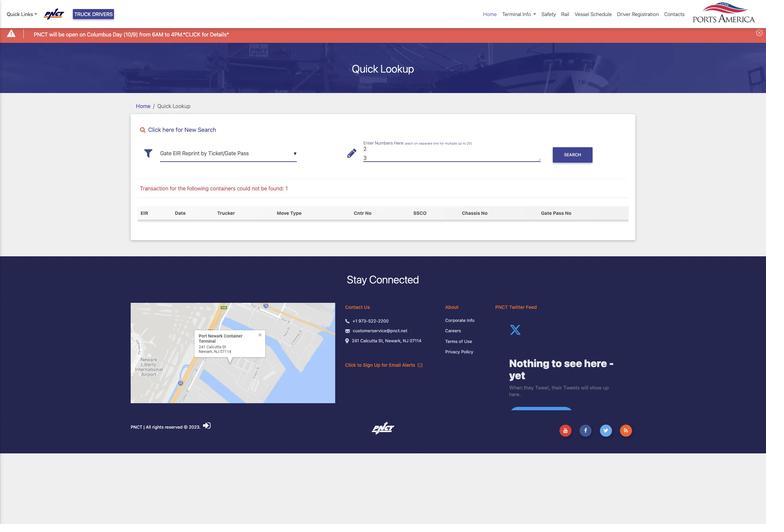 Task type: locate. For each thing, give the bounding box(es) containing it.
2 no from the left
[[482, 210, 488, 216]]

1 vertical spatial click
[[346, 362, 356, 368]]

0 horizontal spatial on
[[80, 31, 86, 37]]

the
[[178, 185, 186, 191]]

privacy policy
[[446, 349, 474, 354]]

no right chassis at the top right of the page
[[482, 210, 488, 216]]

1 horizontal spatial on
[[415, 141, 419, 145]]

1 horizontal spatial home link
[[481, 8, 500, 21]]

not
[[252, 185, 260, 191]]

1 vertical spatial be
[[261, 185, 267, 191]]

0 horizontal spatial quick
[[7, 11, 20, 17]]

type
[[291, 210, 302, 216]]

1 vertical spatial pnct
[[496, 304, 509, 310]]

click right search icon
[[148, 126, 161, 133]]

1 horizontal spatial quick
[[158, 103, 171, 109]]

to inside enter numbers here (each on separate line for multiple up to 20)
[[463, 141, 466, 145]]

safety
[[542, 11, 557, 17]]

to
[[165, 31, 170, 37], [463, 141, 466, 145], [358, 362, 362, 368]]

pnct inside alert
[[34, 31, 48, 37]]

07114
[[410, 338, 422, 343]]

1 horizontal spatial pnct
[[131, 424, 142, 430]]

transaction
[[140, 185, 169, 191]]

pnct will be open on columbus day (10/9) from 6am to 4pm.*click for details* alert
[[0, 25, 767, 43]]

1 horizontal spatial be
[[261, 185, 267, 191]]

customerservice@pnct.net link
[[353, 328, 408, 334]]

0 vertical spatial search
[[198, 126, 216, 133]]

lookup
[[381, 62, 415, 75], [173, 103, 191, 109]]

1 text field
[[364, 145, 541, 162]]

1 vertical spatial to
[[463, 141, 466, 145]]

driver registration
[[618, 11, 660, 17]]

2023.
[[189, 424, 201, 430]]

0 horizontal spatial to
[[165, 31, 170, 37]]

will
[[49, 31, 57, 37]]

info right the terminal
[[523, 11, 532, 17]]

chassis
[[462, 210, 481, 216]]

date
[[175, 210, 186, 216]]

privacy policy link
[[446, 349, 486, 355]]

home link up search icon
[[136, 103, 151, 109]]

0 horizontal spatial be
[[58, 31, 65, 37]]

no for cntr no
[[366, 210, 372, 216]]

stay
[[347, 273, 367, 286]]

search button
[[553, 147, 593, 163]]

1 horizontal spatial click
[[346, 362, 356, 368]]

pnct left twitter at the bottom right of page
[[496, 304, 509, 310]]

corporate info link
[[446, 317, 486, 324]]

0 horizontal spatial lookup
[[173, 103, 191, 109]]

gate pass no
[[542, 210, 572, 216]]

registration
[[633, 11, 660, 17]]

driver registration link
[[615, 8, 662, 21]]

terms
[[446, 339, 458, 344]]

on inside enter numbers here (each on separate line for multiple up to 20)
[[415, 141, 419, 145]]

rail link
[[559, 8, 573, 21]]

20)
[[467, 141, 473, 145]]

no right pass
[[566, 210, 572, 216]]

0 horizontal spatial search
[[198, 126, 216, 133]]

to left sign
[[358, 362, 362, 368]]

2 horizontal spatial to
[[463, 141, 466, 145]]

truck
[[74, 11, 91, 17]]

1 horizontal spatial search
[[565, 152, 582, 157]]

home left the terminal
[[484, 11, 497, 17]]

rights
[[152, 424, 164, 430]]

home
[[484, 11, 497, 17], [136, 103, 151, 109]]

None text field
[[160, 145, 297, 162]]

pnct left |
[[131, 424, 142, 430]]

quick
[[7, 11, 20, 17], [352, 62, 379, 75], [158, 103, 171, 109]]

to inside alert
[[165, 31, 170, 37]]

click to sign up for email alerts
[[346, 362, 417, 368]]

containers
[[210, 185, 236, 191]]

no for chassis no
[[482, 210, 488, 216]]

0 horizontal spatial pnct
[[34, 31, 48, 37]]

1 horizontal spatial info
[[523, 11, 532, 17]]

1 horizontal spatial no
[[482, 210, 488, 216]]

2 horizontal spatial no
[[566, 210, 572, 216]]

0 vertical spatial quick lookup
[[352, 62, 415, 75]]

1 vertical spatial info
[[467, 317, 475, 323]]

transaction for the following containers could not be found: 1
[[140, 185, 288, 191]]

safety link
[[540, 8, 559, 21]]

us
[[364, 304, 370, 310]]

2 horizontal spatial pnct
[[496, 304, 509, 310]]

info up careers link
[[467, 317, 475, 323]]

for right line
[[440, 141, 444, 145]]

0 vertical spatial on
[[80, 31, 86, 37]]

to for 4pm.*click
[[165, 31, 170, 37]]

1 no from the left
[[366, 210, 372, 216]]

pass
[[554, 210, 565, 216]]

0 vertical spatial to
[[165, 31, 170, 37]]

2 vertical spatial to
[[358, 362, 362, 368]]

0 horizontal spatial click
[[148, 126, 161, 133]]

no right cntr
[[366, 210, 372, 216]]

2 vertical spatial pnct
[[131, 424, 142, 430]]

numbers
[[375, 140, 393, 145]]

1 vertical spatial search
[[565, 152, 582, 157]]

here
[[395, 140, 404, 145]]

0 vertical spatial be
[[58, 31, 65, 37]]

click for click here for new search
[[148, 126, 161, 133]]

0 horizontal spatial quick lookup
[[158, 103, 191, 109]]

contacts link
[[662, 8, 688, 21]]

following
[[187, 185, 209, 191]]

here
[[163, 126, 174, 133]]

1 vertical spatial quick
[[352, 62, 379, 75]]

info for corporate info
[[467, 317, 475, 323]]

on
[[80, 31, 86, 37], [415, 141, 419, 145]]

be right not
[[261, 185, 267, 191]]

be right will
[[58, 31, 65, 37]]

search inside click here for new search link
[[198, 126, 216, 133]]

on right "(each"
[[415, 141, 419, 145]]

be
[[58, 31, 65, 37], [261, 185, 267, 191]]

to right "6am"
[[165, 31, 170, 37]]

1 vertical spatial on
[[415, 141, 419, 145]]

click left sign
[[346, 362, 356, 368]]

careers
[[446, 328, 462, 333]]

click to sign up for email alerts link
[[346, 362, 423, 368]]

gate
[[542, 210, 552, 216]]

1 horizontal spatial lookup
[[381, 62, 415, 75]]

0 horizontal spatial no
[[366, 210, 372, 216]]

driver
[[618, 11, 631, 17]]

envelope o image
[[418, 363, 423, 367]]

0 vertical spatial home
[[484, 11, 497, 17]]

1 vertical spatial home link
[[136, 103, 151, 109]]

0 vertical spatial pnct
[[34, 31, 48, 37]]

home link left the terminal
[[481, 8, 500, 21]]

on for separate
[[415, 141, 419, 145]]

enter numbers here (each on separate line for multiple up to 20)
[[364, 140, 473, 145]]

for right up at the left of the page
[[382, 362, 388, 368]]

click here for new search
[[148, 126, 216, 133]]

to right up
[[463, 141, 466, 145]]

home link
[[481, 8, 500, 21], [136, 103, 151, 109]]

0 horizontal spatial home link
[[136, 103, 151, 109]]

contact
[[346, 304, 363, 310]]

0 vertical spatial home link
[[481, 8, 500, 21]]

973-
[[359, 318, 369, 324]]

for
[[202, 31, 209, 37], [176, 126, 183, 133], [440, 141, 444, 145], [170, 185, 177, 191], [382, 362, 388, 368]]

for inside alert
[[202, 31, 209, 37]]

0 horizontal spatial info
[[467, 317, 475, 323]]

corporate info
[[446, 317, 475, 323]]

rail
[[562, 11, 570, 17]]

for left details* at the top left
[[202, 31, 209, 37]]

1 horizontal spatial to
[[358, 362, 362, 368]]

on inside alert
[[80, 31, 86, 37]]

sign in image
[[203, 421, 211, 430]]

contact us
[[346, 304, 370, 310]]

0 vertical spatial info
[[523, 11, 532, 17]]

0 vertical spatial quick
[[7, 11, 20, 17]]

pnct
[[34, 31, 48, 37], [496, 304, 509, 310], [131, 424, 142, 430]]

0 horizontal spatial home
[[136, 103, 151, 109]]

connected
[[370, 273, 420, 286]]

pnct left will
[[34, 31, 48, 37]]

home up search icon
[[136, 103, 151, 109]]

on right open
[[80, 31, 86, 37]]

email
[[389, 362, 401, 368]]

reserved
[[165, 424, 183, 430]]

0 vertical spatial click
[[148, 126, 161, 133]]

newark,
[[386, 338, 402, 343]]

|
[[144, 424, 145, 430]]

+1 973-522-2200 link
[[353, 318, 389, 324]]



Task type: vqa. For each thing, say whether or not it's contained in the screenshot.
the Vessel within the Vessel Schedule link
no



Task type: describe. For each thing, give the bounding box(es) containing it.
stay connected
[[347, 273, 420, 286]]

©
[[184, 424, 188, 430]]

move type
[[277, 210, 302, 216]]

pnct twitter feed
[[496, 304, 537, 310]]

vessel schedule
[[575, 11, 612, 17]]

up
[[459, 141, 462, 145]]

pnct will be open on columbus day (10/9) from 6am to 4pm.*click for details* link
[[34, 30, 229, 38]]

for right here
[[176, 126, 183, 133]]

pnct for pnct will be open on columbus day (10/9) from 6am to 4pm.*click for details*
[[34, 31, 48, 37]]

1 vertical spatial home
[[136, 103, 151, 109]]

2 vertical spatial quick
[[158, 103, 171, 109]]

info for terminal info
[[523, 11, 532, 17]]

for left the
[[170, 185, 177, 191]]

search image
[[140, 127, 146, 133]]

details*
[[210, 31, 229, 37]]

nj
[[403, 338, 409, 343]]

chassis no
[[462, 210, 488, 216]]

search inside search button
[[565, 152, 582, 157]]

1 vertical spatial lookup
[[173, 103, 191, 109]]

from
[[139, 31, 151, 37]]

241
[[352, 338, 360, 343]]

+1 973-522-2200
[[353, 318, 389, 324]]

policy
[[462, 349, 474, 354]]

be inside alert
[[58, 31, 65, 37]]

sign
[[363, 362, 373, 368]]

st,
[[379, 338, 384, 343]]

6am
[[152, 31, 164, 37]]

careers link
[[446, 328, 486, 334]]

522-
[[369, 318, 379, 324]]

privacy
[[446, 349, 461, 354]]

1 horizontal spatial quick lookup
[[352, 62, 415, 75]]

day
[[113, 31, 122, 37]]

241 calcutta st, newark, nj 07114 link
[[352, 338, 422, 344]]

of
[[459, 339, 463, 344]]

terminal info link
[[500, 8, 540, 21]]

move
[[277, 210, 289, 216]]

terms of use
[[446, 339, 473, 344]]

corporate
[[446, 317, 466, 323]]

vessel schedule link
[[573, 8, 615, 21]]

pnct | all rights reserved © 2023.
[[131, 424, 202, 430]]

quick links link
[[7, 10, 37, 18]]

multiple
[[445, 141, 458, 145]]

customerservice@pnct.net
[[353, 328, 408, 333]]

1 horizontal spatial home
[[484, 11, 497, 17]]

feed
[[527, 304, 537, 310]]

cntr no
[[354, 210, 372, 216]]

1 vertical spatial quick lookup
[[158, 103, 191, 109]]

1
[[286, 185, 288, 191]]

3 no from the left
[[566, 210, 572, 216]]

click for click to sign up for email alerts
[[346, 362, 356, 368]]

2200
[[379, 318, 389, 324]]

columbus
[[87, 31, 112, 37]]

on for columbus
[[80, 31, 86, 37]]

4pm.*click
[[171, 31, 201, 37]]

all
[[146, 424, 151, 430]]

links
[[21, 11, 33, 17]]

trucker
[[218, 210, 235, 216]]

pnct for pnct | all rights reserved © 2023.
[[131, 424, 142, 430]]

new
[[185, 126, 197, 133]]

ssco
[[414, 210, 427, 216]]

pnct will be open on columbus day (10/9) from 6am to 4pm.*click for details*
[[34, 31, 229, 37]]

quick links
[[7, 11, 33, 17]]

contacts
[[665, 11, 685, 17]]

could
[[237, 185, 251, 191]]

241 calcutta st, newark, nj 07114
[[352, 338, 422, 343]]

+1
[[353, 318, 358, 324]]

open
[[66, 31, 78, 37]]

▼
[[294, 151, 297, 156]]

terms of use link
[[446, 338, 486, 345]]

alerts
[[403, 362, 416, 368]]

schedule
[[591, 11, 612, 17]]

for inside enter numbers here (each on separate line for multiple up to 20)
[[440, 141, 444, 145]]

calcutta
[[361, 338, 378, 343]]

terminal info
[[503, 11, 532, 17]]

(10/9)
[[124, 31, 138, 37]]

drivers
[[92, 11, 113, 17]]

found:
[[269, 185, 284, 191]]

terminal
[[503, 11, 522, 17]]

click here for new search link
[[138, 126, 629, 133]]

truck drivers
[[74, 11, 113, 17]]

pnct for pnct twitter feed
[[496, 304, 509, 310]]

(each
[[405, 141, 414, 145]]

to for 20)
[[463, 141, 466, 145]]

up
[[374, 362, 381, 368]]

separate
[[419, 141, 433, 145]]

0 vertical spatial lookup
[[381, 62, 415, 75]]

2 horizontal spatial quick
[[352, 62, 379, 75]]

close image
[[757, 30, 764, 36]]



